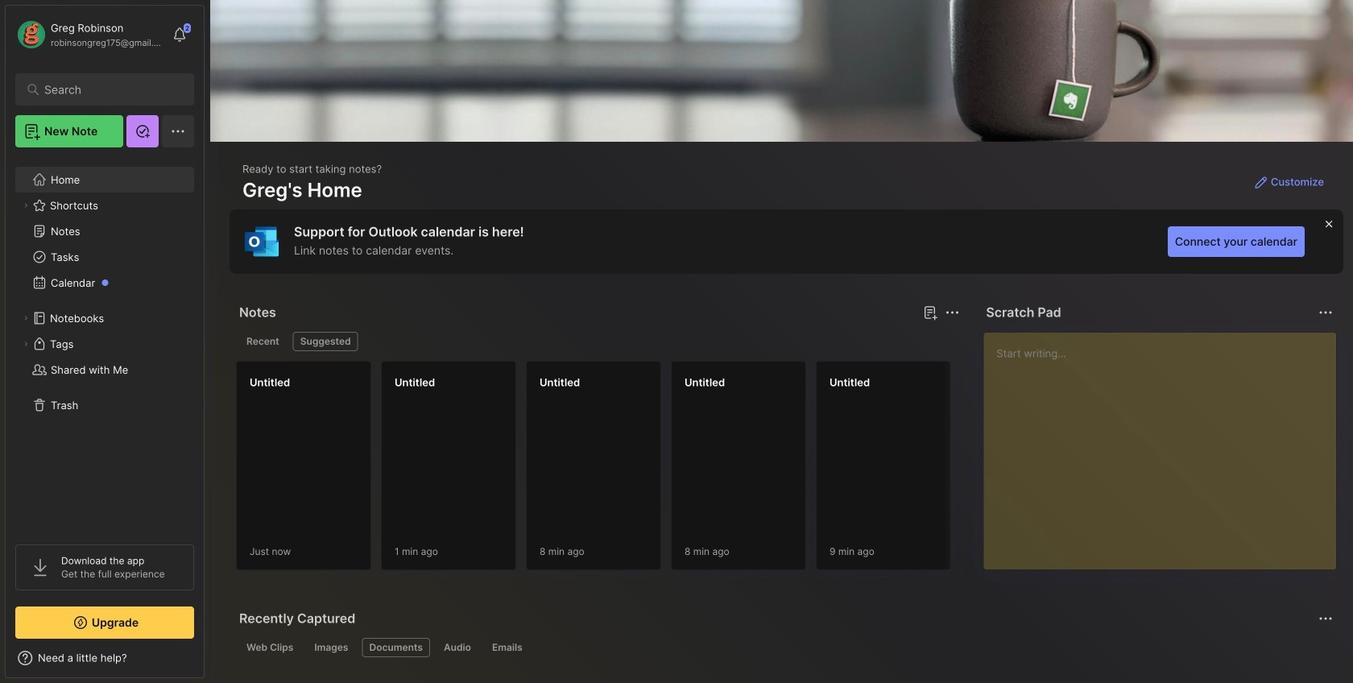 Task type: vqa. For each thing, say whether or not it's contained in the screenshot.
1st the More actions image
yes



Task type: describe. For each thing, give the bounding box(es) containing it.
2 tab list from the top
[[239, 638, 1331, 657]]

tree inside main element
[[6, 157, 204, 530]]

expand notebooks image
[[21, 313, 31, 323]]

Start writing… text field
[[997, 333, 1336, 557]]



Task type: locate. For each thing, give the bounding box(es) containing it.
more actions image
[[1317, 303, 1336, 322]]

tab
[[239, 332, 287, 351], [293, 332, 358, 351], [239, 638, 301, 657], [307, 638, 356, 657], [362, 638, 430, 657], [437, 638, 479, 657], [485, 638, 530, 657]]

expand tags image
[[21, 339, 31, 349]]

1 horizontal spatial more actions field
[[1315, 301, 1338, 324]]

none search field inside main element
[[44, 80, 173, 99]]

Account field
[[15, 19, 164, 51]]

1 tab list from the top
[[239, 332, 958, 351]]

tree
[[6, 157, 204, 530]]

main element
[[0, 0, 209, 683]]

1 vertical spatial tab list
[[239, 638, 1331, 657]]

click to collapse image
[[203, 653, 216, 673]]

Search text field
[[44, 82, 173, 97]]

2 more actions field from the left
[[1315, 301, 1338, 324]]

more actions image
[[943, 303, 962, 322]]

WHAT'S NEW field
[[6, 645, 204, 671]]

0 horizontal spatial more actions field
[[941, 301, 964, 324]]

More actions field
[[941, 301, 964, 324], [1315, 301, 1338, 324]]

None search field
[[44, 80, 173, 99]]

tab list
[[239, 332, 958, 351], [239, 638, 1331, 657]]

row group
[[236, 361, 1354, 580]]

1 more actions field from the left
[[941, 301, 964, 324]]

0 vertical spatial tab list
[[239, 332, 958, 351]]



